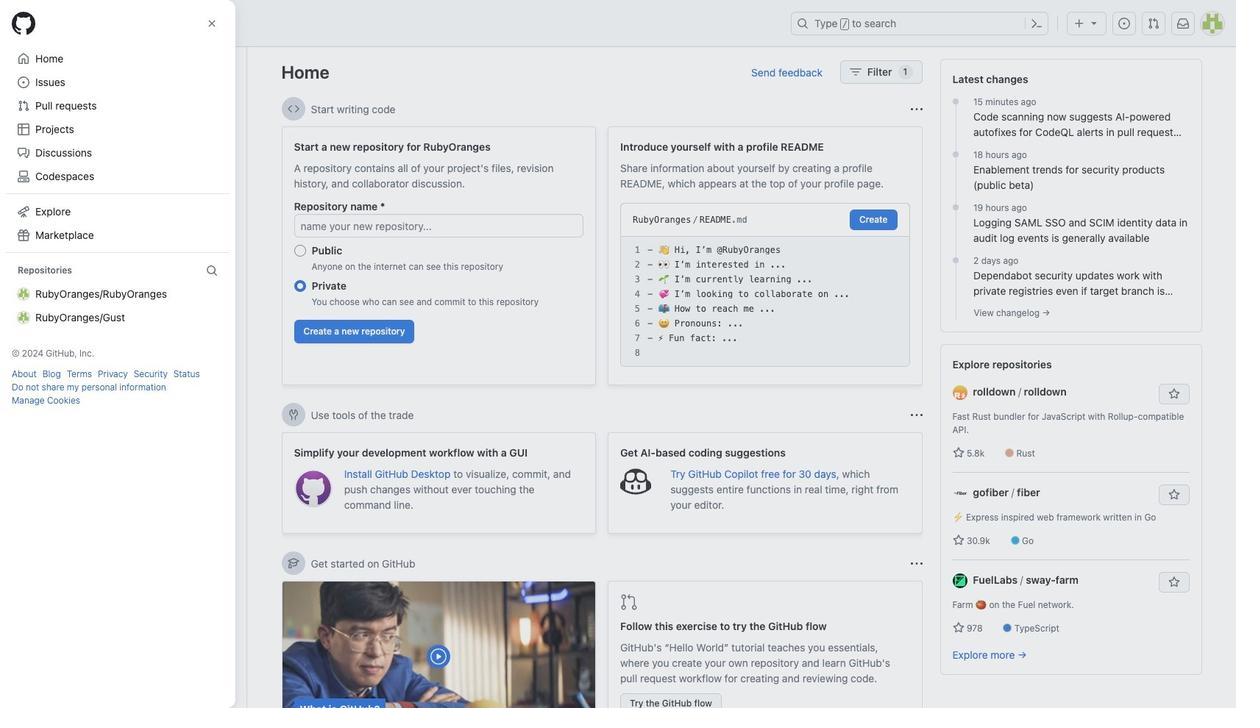 Task type: locate. For each thing, give the bounding box(es) containing it.
0 vertical spatial dot fill image
[[950, 96, 962, 107]]

git pull request image
[[1148, 18, 1160, 29]]

1 star image from the top
[[953, 535, 965, 547]]

2 star image from the top
[[953, 623, 965, 634]]

dot fill image
[[950, 96, 962, 107], [950, 202, 962, 213], [950, 255, 962, 266]]

2 dot fill image from the top
[[950, 202, 962, 213]]

dot fill image
[[950, 149, 962, 160]]

command palette image
[[1031, 18, 1043, 29]]

2 vertical spatial dot fill image
[[950, 255, 962, 266]]

0 vertical spatial star image
[[953, 535, 965, 547]]

1 vertical spatial star image
[[953, 623, 965, 634]]

1 vertical spatial dot fill image
[[950, 202, 962, 213]]

issue opened image
[[1119, 18, 1130, 29]]

star image
[[953, 535, 965, 547], [953, 623, 965, 634]]

1 dot fill image from the top
[[950, 96, 962, 107]]

explore element
[[940, 59, 1202, 709]]



Task type: describe. For each thing, give the bounding box(es) containing it.
star image
[[953, 447, 965, 459]]

account element
[[0, 47, 247, 709]]

plus image
[[1074, 18, 1086, 29]]

notifications image
[[1178, 18, 1189, 29]]

explore repositories navigation
[[940, 344, 1202, 676]]

triangle down image
[[1089, 17, 1100, 29]]

3 dot fill image from the top
[[950, 255, 962, 266]]



Task type: vqa. For each thing, say whether or not it's contained in the screenshot.
git pull request icon to the bottom
no



